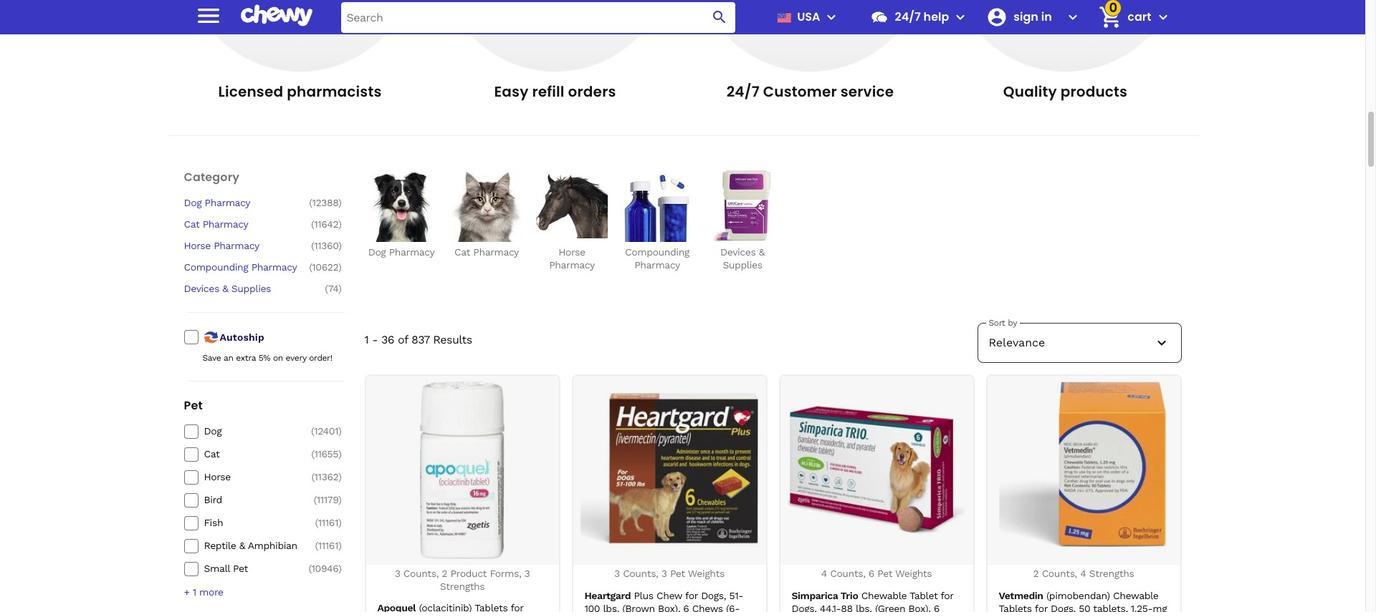 Task type: locate. For each thing, give the bounding box(es) containing it.
2 vertical spatial dog
[[204, 426, 222, 437]]

counts,
[[403, 569, 439, 580], [623, 569, 658, 580], [830, 569, 866, 580], [1042, 569, 1077, 580]]

devices down devices & supplies image
[[720, 247, 756, 258]]

dogs, for 51-
[[701, 590, 726, 602]]

horse pharmacy down category
[[184, 240, 259, 252]]

devices up 'save'
[[184, 283, 219, 295]]

3 right forms,
[[524, 569, 530, 580]]

menu image left chewy home image
[[194, 1, 223, 30]]

horse pharmacy down horse pharmacy image
[[549, 247, 595, 271]]

0 horizontal spatial 24/7
[[727, 82, 760, 102]]

Search text field
[[341, 2, 736, 33]]

1 vertical spatial dog pharmacy
[[368, 247, 435, 258]]

2 weights from the left
[[896, 569, 932, 580]]

1 horizontal spatial devices & supplies
[[720, 247, 765, 271]]

1 2 from the left
[[442, 569, 447, 580]]

2 box), from the left
[[909, 603, 931, 613]]

on
[[273, 354, 283, 364]]

2 horizontal spatial dogs,
[[1051, 603, 1076, 613]]

1 vertical spatial dog
[[368, 247, 386, 258]]

( 11642 )
[[311, 219, 342, 230]]

( up '10622' on the top of page
[[311, 240, 314, 252]]

dogs, for 44.1-
[[792, 603, 817, 613]]

0 horizontal spatial devices & supplies
[[184, 283, 271, 295]]

0 horizontal spatial cat pharmacy
[[184, 219, 248, 230]]

counts, inside 3 counts, 2 product forms, 3 strengths
[[403, 569, 439, 580]]

11360
[[314, 240, 338, 252]]

(pimobendan) chewable tablets for dogs, 50  tablets, 1.25-mg
[[999, 590, 1167, 613]]

chewable
[[862, 590, 907, 602], [1113, 590, 1159, 602]]

&
[[759, 247, 765, 258], [222, 283, 228, 295], [239, 541, 245, 552]]

8 ) from the top
[[338, 472, 342, 483]]

horse down horse pharmacy image
[[559, 247, 585, 258]]

1 horizontal spatial cat pharmacy link
[[450, 171, 524, 259]]

autoship
[[220, 332, 264, 344]]

lbs, for (brown
[[603, 603, 619, 613]]

box),
[[658, 603, 680, 613], [909, 603, 931, 613]]

for right tablet
[[941, 590, 954, 602]]

box), for tablet
[[909, 603, 931, 613]]

0 horizontal spatial cat pharmacy link
[[184, 218, 306, 231]]

3 counts, from the left
[[830, 569, 866, 580]]

2 11161 from the top
[[318, 541, 338, 552]]

0 horizontal spatial dogs,
[[701, 590, 726, 602]]

0 horizontal spatial 2
[[442, 569, 447, 580]]

837
[[412, 333, 430, 347]]

0 horizontal spatial horse pharmacy link
[[184, 240, 306, 252]]

for inside the plus chew for dogs, 51- 100 lbs, (brown box), 6 chews (6
[[685, 590, 698, 602]]

0 vertical spatial devices & supplies link
[[706, 171, 780, 272]]

lbs, right 88
[[856, 603, 872, 613]]

for inside chewable tablet for dogs, 44.1-88 lbs, (green box),
[[941, 590, 954, 602]]

dog pharmacy link
[[365, 171, 438, 259], [184, 196, 306, 209]]

cat pharmacy down cat pharmacy image
[[455, 247, 519, 258]]

counts, up the plus in the bottom left of the page
[[623, 569, 658, 580]]

( 11161 )
[[315, 518, 342, 529], [315, 541, 342, 552]]

dog pharmacy down category
[[184, 197, 250, 209]]

0 horizontal spatial chewable
[[862, 590, 907, 602]]

cart menu image
[[1155, 9, 1172, 26]]

& right reptile
[[239, 541, 245, 552]]

licensed
[[218, 82, 283, 102]]

2 chewable from the left
[[1113, 590, 1159, 602]]

0 horizontal spatial cat
[[184, 219, 200, 230]]

2 lbs, from the left
[[856, 603, 872, 613]]

strengths
[[1089, 569, 1134, 580], [440, 581, 485, 593]]

& inside list
[[759, 247, 765, 258]]

fish
[[204, 518, 223, 529]]

& down devices & supplies image
[[759, 247, 765, 258]]

0 horizontal spatial lbs,
[[603, 603, 619, 613]]

1 11161 from the top
[[318, 518, 338, 529]]

( 74 )
[[325, 283, 342, 295]]

lbs, for (green
[[856, 603, 872, 613]]

cart
[[1128, 9, 1152, 25]]

1 4 from the left
[[821, 569, 827, 580]]

& up autoship
[[222, 283, 228, 295]]

1 horizontal spatial 24/7
[[895, 9, 921, 25]]

1 horizontal spatial horse pharmacy
[[549, 247, 595, 271]]

1 horizontal spatial cat
[[204, 449, 220, 460]]

3 ) from the top
[[338, 240, 342, 252]]

1 chewable from the left
[[862, 590, 907, 602]]

5%
[[259, 354, 270, 364]]

1 vertical spatial &
[[222, 283, 228, 295]]

0 horizontal spatial devices & supplies link
[[184, 283, 306, 296]]

0 vertical spatial strengths
[[1089, 569, 1134, 580]]

1 horizontal spatial dogs,
[[792, 603, 817, 613]]

counts, up trio
[[830, 569, 866, 580]]

)
[[338, 197, 342, 209], [338, 219, 342, 230], [338, 240, 342, 252], [338, 262, 342, 273], [338, 283, 342, 295], [338, 426, 342, 437], [338, 449, 342, 460], [338, 472, 342, 483], [338, 495, 342, 506], [338, 518, 342, 529], [338, 541, 342, 552], [338, 564, 342, 575]]

cat up bird
[[204, 449, 220, 460]]

1 horizontal spatial cat pharmacy
[[455, 247, 519, 258]]

2 counts, from the left
[[623, 569, 658, 580]]

compounding
[[625, 247, 690, 258], [184, 262, 248, 273]]

supplies
[[723, 260, 762, 271], [231, 283, 271, 295]]

( down 12388
[[311, 219, 314, 230]]

Product search field
[[341, 2, 736, 33]]

0 horizontal spatial &
[[222, 283, 228, 295]]

0 vertical spatial ( 11161 )
[[315, 518, 342, 529]]

weights up chews
[[688, 569, 725, 580]]

0 vertical spatial compounding
[[625, 247, 690, 258]]

dogs, down simparica
[[792, 603, 817, 613]]

6 left chews
[[683, 603, 689, 613]]

24/7 right chewy support image
[[895, 9, 921, 25]]

( up "10946"
[[315, 541, 318, 552]]

box), inside chewable tablet for dogs, 44.1-88 lbs, (green box),
[[909, 603, 931, 613]]

small pet link
[[204, 563, 306, 576]]

1 lbs, from the left
[[603, 603, 619, 613]]

1 horizontal spatial 1
[[365, 333, 369, 347]]

1 horizontal spatial 2
[[1033, 569, 1039, 580]]

1 - 36 of 837 results
[[365, 333, 472, 347]]

menu image
[[194, 1, 223, 30], [823, 9, 841, 26]]

compounding pharmacy down compounding pharmacy image
[[625, 247, 690, 271]]

reptile & amphibian link
[[204, 540, 306, 553]]

compounding pharmacy
[[625, 247, 690, 271], [184, 262, 297, 273]]

2 ( 11161 ) from the top
[[315, 541, 342, 552]]

1 horizontal spatial 4
[[1081, 569, 1086, 580]]

10622
[[312, 262, 338, 273]]

0 vertical spatial 24/7
[[895, 9, 921, 25]]

cat down cat pharmacy image
[[455, 247, 470, 258]]

4
[[821, 569, 827, 580], [1081, 569, 1086, 580]]

1 horizontal spatial lbs,
[[856, 603, 872, 613]]

compounding pharmacy up autoship
[[184, 262, 297, 273]]

11161 down ( 11179 )
[[318, 518, 338, 529]]

(pimobendan)
[[1047, 590, 1110, 602]]

dog pharmacy down dog pharmacy image
[[368, 247, 435, 258]]

2 ) from the top
[[338, 219, 342, 230]]

(green
[[875, 603, 906, 613]]

menu image right usa at right
[[823, 9, 841, 26]]

+ 1 more
[[184, 587, 223, 599]]

1 vertical spatial strengths
[[440, 581, 485, 593]]

dog pharmacy
[[184, 197, 250, 209], [368, 247, 435, 258]]

1 horizontal spatial compounding pharmacy
[[625, 247, 690, 271]]

strengths up tablets,
[[1089, 569, 1134, 580]]

4 up simparica trio
[[821, 569, 827, 580]]

0 vertical spatial supplies
[[723, 260, 762, 271]]

9 ) from the top
[[338, 495, 342, 506]]

pet up chewable tablet for dogs, 44.1-88 lbs, (green box),
[[878, 569, 893, 580]]

1 horizontal spatial 6
[[869, 569, 875, 580]]

2 vertical spatial &
[[239, 541, 245, 552]]

3 up chew
[[662, 569, 667, 580]]

for up chews
[[685, 590, 698, 602]]

weights for 3 counts, 3 pet weights
[[688, 569, 725, 580]]

3 3 from the left
[[614, 569, 620, 580]]

supplies up autoship link at the bottom of page
[[231, 283, 271, 295]]

0 horizontal spatial 4
[[821, 569, 827, 580]]

2 up vetmedin
[[1033, 569, 1039, 580]]

0 horizontal spatial compounding
[[184, 262, 248, 273]]

dogs, down "(pimobendan)"
[[1051, 603, 1076, 613]]

1 horizontal spatial chewable
[[1113, 590, 1159, 602]]

4 counts, from the left
[[1042, 569, 1077, 580]]

1 horizontal spatial supplies
[[723, 260, 762, 271]]

1 ) from the top
[[338, 197, 342, 209]]

dog up cat link
[[204, 426, 222, 437]]

devices & supplies down devices & supplies image
[[720, 247, 765, 271]]

compounding pharmacy link
[[620, 171, 694, 272], [184, 261, 306, 274]]

0 vertical spatial dog pharmacy
[[184, 197, 250, 209]]

0 horizontal spatial devices
[[184, 283, 219, 295]]

0 horizontal spatial supplies
[[231, 283, 271, 295]]

devices & supplies up autoship
[[184, 283, 271, 295]]

cat down category
[[184, 219, 200, 230]]

( up ( 11642 )
[[309, 197, 312, 209]]

dog down category
[[184, 197, 202, 209]]

1 horizontal spatial strengths
[[1089, 569, 1134, 580]]

0 horizontal spatial weights
[[688, 569, 725, 580]]

mg
[[1153, 603, 1167, 613]]

chewable up 1.25-
[[1113, 590, 1159, 602]]

-
[[372, 333, 378, 347]]

weights
[[688, 569, 725, 580], [896, 569, 932, 580]]

1 box), from the left
[[658, 603, 680, 613]]

dog right ( 11360 )
[[368, 247, 386, 258]]

every
[[286, 354, 306, 364]]

counts, for 3
[[623, 569, 658, 580]]

1 horizontal spatial dog pharmacy
[[368, 247, 435, 258]]

lbs, inside chewable tablet for dogs, 44.1-88 lbs, (green box),
[[856, 603, 872, 613]]

box), down tablet
[[909, 603, 931, 613]]

0 horizontal spatial 6
[[683, 603, 689, 613]]

lbs, inside the plus chew for dogs, 51- 100 lbs, (brown box), 6 chews (6
[[603, 603, 619, 613]]

3 up heartgard
[[614, 569, 620, 580]]

1 horizontal spatial compounding
[[625, 247, 690, 258]]

1 horizontal spatial &
[[239, 541, 245, 552]]

2 vertical spatial cat
[[204, 449, 220, 460]]

horse up bird
[[204, 472, 231, 483]]

0 horizontal spatial box),
[[658, 603, 680, 613]]

0 vertical spatial dog
[[184, 197, 202, 209]]

orders
[[568, 82, 616, 102]]

pet
[[184, 398, 203, 415], [233, 564, 248, 575], [670, 569, 685, 580], [878, 569, 893, 580]]

1 horizontal spatial for
[[941, 590, 954, 602]]

0 vertical spatial 6
[[869, 569, 875, 580]]

dogs, inside the plus chew for dogs, 51- 100 lbs, (brown box), 6 chews (6
[[701, 590, 726, 602]]

weights up tablet
[[896, 569, 932, 580]]

( down 11655
[[311, 472, 314, 483]]

1 right +
[[193, 587, 196, 599]]

88
[[841, 603, 853, 613]]

vetmedin
[[999, 590, 1043, 602]]

( 12388 )
[[309, 197, 342, 209]]

1 vertical spatial compounding
[[184, 262, 248, 273]]

counts, left product
[[403, 569, 439, 580]]

chewy home image
[[241, 0, 312, 32]]

1 vertical spatial devices
[[184, 283, 219, 295]]

0 vertical spatial 1
[[365, 333, 369, 347]]

1 horizontal spatial devices
[[720, 247, 756, 258]]

4 up "(pimobendan)"
[[1081, 569, 1086, 580]]

4 ) from the top
[[338, 262, 342, 273]]

( 11161 ) up ( 10946 )
[[315, 541, 342, 552]]

2 horizontal spatial cat
[[455, 247, 470, 258]]

vetmedin (pimobendan) chewable tablets for dogs, 50  tablets, 1.25-mg image
[[995, 382, 1173, 560]]

quality products
[[1004, 82, 1128, 102]]

0 vertical spatial cat pharmacy
[[184, 219, 248, 230]]

devices inside list
[[720, 247, 756, 258]]

1 vertical spatial cat
[[455, 247, 470, 258]]

2 horizontal spatial dog
[[368, 247, 386, 258]]

6
[[869, 569, 875, 580], [683, 603, 689, 613]]

dogs, up chews
[[701, 590, 726, 602]]

list
[[365, 171, 1182, 272]]

1 horizontal spatial box),
[[909, 603, 931, 613]]

for for chew
[[685, 590, 698, 602]]

dogs, inside chewable tablet for dogs, 44.1-88 lbs, (green box),
[[792, 603, 817, 613]]

lbs, down heartgard
[[603, 603, 619, 613]]

category
[[184, 169, 240, 186]]

1.25-
[[1131, 603, 1153, 613]]

2 2 from the left
[[1033, 569, 1039, 580]]

0 horizontal spatial strengths
[[440, 581, 485, 593]]

( 11161 ) down ( 11179 )
[[315, 518, 342, 529]]

3 counts, 3 pet weights
[[614, 569, 725, 580]]

autoship link
[[203, 329, 306, 346]]

horse
[[184, 240, 211, 252], [559, 247, 585, 258], [204, 472, 231, 483]]

2 horizontal spatial &
[[759, 247, 765, 258]]

1 vertical spatial 6
[[683, 603, 689, 613]]

chewy support image
[[871, 8, 889, 27]]

1 counts, from the left
[[403, 569, 439, 580]]

0 horizontal spatial horse pharmacy
[[184, 240, 259, 252]]

0 vertical spatial &
[[759, 247, 765, 258]]

0 vertical spatial 11161
[[318, 518, 338, 529]]

account menu image
[[1065, 9, 1082, 26]]

compounding inside list
[[625, 247, 690, 258]]

chewable up (green
[[862, 590, 907, 602]]

2
[[442, 569, 447, 580], [1033, 569, 1039, 580]]

counts, up "(pimobendan)"
[[1042, 569, 1077, 580]]

horse inside horse pharmacy
[[559, 247, 585, 258]]

1 vertical spatial 24/7
[[727, 82, 760, 102]]

weights for 4 counts, 6 pet weights
[[896, 569, 932, 580]]

0 vertical spatial devices & supplies
[[720, 247, 765, 271]]

1 horizontal spatial menu image
[[823, 9, 841, 26]]

2 left product
[[442, 569, 447, 580]]

dog
[[184, 197, 202, 209], [368, 247, 386, 258], [204, 426, 222, 437]]

24/7 help
[[895, 9, 949, 25]]

1 horizontal spatial weights
[[896, 569, 932, 580]]

6 up chewable tablet for dogs, 44.1-88 lbs, (green box),
[[869, 569, 875, 580]]

dogs,
[[701, 590, 726, 602], [792, 603, 817, 613], [1051, 603, 1076, 613]]

strengths down product
[[440, 581, 485, 593]]

licensed pharmacists
[[218, 82, 382, 102]]

box), inside the plus chew for dogs, 51- 100 lbs, (brown box), 6 chews (6
[[658, 603, 680, 613]]

list containing dog pharmacy
[[365, 171, 1182, 272]]

0 vertical spatial devices
[[720, 247, 756, 258]]

11161 up ( 10946 )
[[318, 541, 338, 552]]

help menu image
[[952, 9, 969, 26]]

1 horizontal spatial dog
[[204, 426, 222, 437]]

1 vertical spatial cat pharmacy
[[455, 247, 519, 258]]

devices
[[720, 247, 756, 258], [184, 283, 219, 295]]

1 vertical spatial 1
[[193, 587, 196, 599]]

chew
[[657, 590, 682, 602]]

6 ) from the top
[[338, 426, 342, 437]]

1 vertical spatial ( 11161 )
[[315, 541, 342, 552]]

3 left product
[[395, 569, 400, 580]]

1 weights from the left
[[688, 569, 725, 580]]

24/7 left the "customer"
[[727, 82, 760, 102]]

0 horizontal spatial 1
[[193, 587, 196, 599]]

lbs,
[[603, 603, 619, 613], [856, 603, 872, 613]]

cat pharmacy down category
[[184, 219, 248, 230]]

results
[[433, 333, 472, 347]]

small
[[204, 564, 230, 575]]

11161 for reptile & amphibian
[[318, 541, 338, 552]]

1 left '-'
[[365, 333, 369, 347]]

1 horizontal spatial dog pharmacy link
[[365, 171, 438, 259]]

for down vetmedin
[[1035, 603, 1048, 613]]

cat
[[184, 219, 200, 230], [455, 247, 470, 258], [204, 449, 220, 460]]

box), down chew
[[658, 603, 680, 613]]

(
[[309, 197, 312, 209], [311, 219, 314, 230], [311, 240, 314, 252], [309, 262, 312, 273], [325, 283, 328, 295], [311, 426, 314, 437], [311, 449, 314, 460], [311, 472, 314, 483], [314, 495, 317, 506], [315, 518, 318, 529], [315, 541, 318, 552], [309, 564, 312, 575]]

1 vertical spatial supplies
[[231, 283, 271, 295]]

( 10622 )
[[309, 262, 342, 273]]

( 11161 ) for reptile & amphibian
[[315, 541, 342, 552]]

2 horizontal spatial for
[[1035, 603, 1048, 613]]

horse pharmacy
[[184, 240, 259, 252], [549, 247, 595, 271]]

devices & supplies link
[[706, 171, 780, 272], [184, 283, 306, 296]]

1 vertical spatial 11161
[[318, 541, 338, 552]]

(brown
[[622, 603, 655, 613]]

0 horizontal spatial for
[[685, 590, 698, 602]]

( down 11179
[[315, 518, 318, 529]]

1 ( 11161 ) from the top
[[315, 518, 342, 529]]

supplies down devices & supplies image
[[723, 260, 762, 271]]



Task type: vqa. For each thing, say whether or not it's contained in the screenshot.


Task type: describe. For each thing, give the bounding box(es) containing it.
0 vertical spatial cat
[[184, 219, 200, 230]]

menu image inside usa dropdown button
[[823, 9, 841, 26]]

compounding pharmacy inside list
[[625, 247, 690, 271]]

74
[[328, 283, 338, 295]]

( down 11362
[[314, 495, 317, 506]]

forms,
[[490, 569, 521, 580]]

5 ) from the top
[[338, 283, 342, 295]]

compounding pharmacy image
[[622, 171, 693, 242]]

( up ( 11655 )
[[311, 426, 314, 437]]

1 vertical spatial devices & supplies
[[184, 283, 271, 295]]

0 horizontal spatial dog pharmacy link
[[184, 196, 306, 209]]

6 inside the plus chew for dogs, 51- 100 lbs, (brown box), 6 chews (6
[[683, 603, 689, 613]]

chews
[[692, 603, 723, 613]]

cart link
[[1094, 0, 1152, 34]]

11642
[[314, 219, 338, 230]]

dog link
[[204, 425, 306, 438]]

12388
[[312, 197, 338, 209]]

( 11360 )
[[311, 240, 342, 252]]

1 horizontal spatial horse pharmacy link
[[535, 171, 609, 272]]

horse down category
[[184, 240, 211, 252]]

small pet
[[204, 564, 248, 575]]

box), for chew
[[658, 603, 680, 613]]

( 11655 )
[[311, 449, 342, 460]]

4 3 from the left
[[662, 569, 667, 580]]

cat link
[[204, 448, 306, 461]]

bird
[[204, 495, 222, 506]]

0 horizontal spatial compounding pharmacy
[[184, 262, 297, 273]]

for inside (pimobendan) chewable tablets for dogs, 50  tablets, 1.25-mg
[[1035, 603, 1048, 613]]

refill
[[532, 82, 565, 102]]

2 inside 3 counts, 2 product forms, 3 strengths
[[442, 569, 447, 580]]

44.1-
[[820, 603, 841, 613]]

100
[[585, 603, 600, 613]]

10 ) from the top
[[338, 518, 342, 529]]

pharmacists
[[287, 82, 382, 102]]

11 ) from the top
[[338, 541, 342, 552]]

sign in link
[[981, 0, 1062, 34]]

products
[[1061, 82, 1128, 102]]

product
[[451, 569, 487, 580]]

counts, for 2
[[403, 569, 439, 580]]

reptile
[[204, 541, 236, 552]]

10946
[[312, 564, 338, 575]]

0 horizontal spatial compounding pharmacy link
[[184, 261, 306, 274]]

11362
[[314, 472, 338, 483]]

easy refill orders
[[494, 82, 616, 102]]

24/7 for 24/7 help
[[895, 9, 921, 25]]

( 11362 )
[[311, 472, 342, 483]]

0 horizontal spatial dog
[[184, 197, 202, 209]]

1 3 from the left
[[395, 569, 400, 580]]

horse pharmacy image
[[536, 171, 608, 242]]

items image
[[1098, 5, 1123, 30]]

strengths inside 3 counts, 2 product forms, 3 strengths
[[440, 581, 485, 593]]

service
[[841, 82, 894, 102]]

heartgard
[[585, 590, 631, 602]]

11655
[[314, 449, 338, 460]]

2 3 from the left
[[524, 569, 530, 580]]

trio
[[841, 590, 858, 602]]

save an extra 5% on every order!
[[203, 354, 332, 364]]

24/7 for 24/7 customer service
[[727, 82, 760, 102]]

heartgard plus chew for dogs, 51-100 lbs, (brown box), 6 chews (6-mos. supply) image
[[581, 382, 758, 560]]

more
[[199, 587, 223, 599]]

reptile & amphibian
[[204, 541, 297, 552]]

11161 for fish
[[318, 518, 338, 529]]

chewable inside chewable tablet for dogs, 44.1-88 lbs, (green box),
[[862, 590, 907, 602]]

1 vertical spatial devices & supplies link
[[184, 283, 306, 296]]

dog pharmacy image
[[366, 171, 437, 242]]

of
[[398, 333, 408, 347]]

simparica
[[792, 590, 838, 602]]

tablets
[[999, 603, 1032, 613]]

( right 'small pet' link
[[309, 564, 312, 575]]

0 horizontal spatial dog pharmacy
[[184, 197, 250, 209]]

horse link
[[204, 471, 306, 484]]

counts, for 4
[[1042, 569, 1077, 580]]

( down ( 11360 )
[[309, 262, 312, 273]]

in
[[1041, 9, 1052, 25]]

an
[[224, 354, 233, 364]]

usa
[[797, 9, 820, 25]]

devices & supplies inside list
[[720, 247, 765, 271]]

pet up chew
[[670, 569, 685, 580]]

12 ) from the top
[[338, 564, 342, 575]]

tablets,
[[1094, 603, 1128, 613]]

( down ( 10622 )
[[325, 283, 328, 295]]

plus chew for dogs, 51- 100 lbs, (brown box), 6 chews (6
[[585, 590, 743, 613]]

1 horizontal spatial devices & supplies link
[[706, 171, 780, 272]]

dog inside "link"
[[204, 426, 222, 437]]

( 11161 ) for fish
[[315, 518, 342, 529]]

simparica trio
[[792, 590, 858, 602]]

supplies inside devices & supplies
[[723, 260, 762, 271]]

apoquel (oclacitinib) tablets for dogs, 16-mg, 30 tablets image
[[374, 382, 551, 560]]

& inside reptile & amphibian link
[[239, 541, 245, 552]]

help
[[924, 9, 949, 25]]

for for tablet
[[941, 590, 954, 602]]

4 counts, 6 pet weights
[[821, 569, 932, 580]]

chewable inside (pimobendan) chewable tablets for dogs, 50  tablets, 1.25-mg
[[1113, 590, 1159, 602]]

11179
[[317, 495, 338, 506]]

1 horizontal spatial compounding pharmacy link
[[620, 171, 694, 272]]

+
[[184, 587, 190, 599]]

plus
[[634, 590, 654, 602]]

save
[[203, 354, 221, 364]]

simparica trio chewable tablet for dogs, 44.1-88 lbs, (green box), 6 chewable tablets (6-mos. supply) image
[[788, 382, 966, 560]]

2 4 from the left
[[1081, 569, 1086, 580]]

easy
[[494, 82, 529, 102]]

dog inside list
[[368, 247, 386, 258]]

amphibian
[[248, 541, 297, 552]]

51-
[[729, 590, 743, 602]]

extra
[[236, 354, 256, 364]]

devices & supplies image
[[707, 171, 779, 242]]

24/7 help link
[[865, 0, 949, 34]]

36
[[381, 333, 394, 347]]

cat pharmacy image
[[451, 171, 523, 242]]

50
[[1079, 603, 1091, 613]]

cat pharmacy link inside list
[[450, 171, 524, 259]]

24/7 customer service
[[727, 82, 894, 102]]

usa button
[[772, 0, 841, 34]]

bird link
[[204, 494, 306, 507]]

sign
[[1014, 9, 1039, 25]]

customer
[[763, 82, 837, 102]]

counts, for 6
[[830, 569, 866, 580]]

dog pharmacy link inside list
[[365, 171, 438, 259]]

dogs, inside (pimobendan) chewable tablets for dogs, 50  tablets, 1.25-mg
[[1051, 603, 1076, 613]]

order!
[[309, 354, 332, 364]]

fish link
[[204, 517, 306, 530]]

submit search image
[[711, 9, 729, 26]]

12401
[[314, 426, 338, 437]]

pet right small
[[233, 564, 248, 575]]

3 counts, 2 product forms, 3 strengths
[[395, 569, 530, 593]]

7 ) from the top
[[338, 449, 342, 460]]

( 12401 )
[[311, 426, 342, 437]]

sign in
[[1014, 9, 1052, 25]]

pet down 'save'
[[184, 398, 203, 415]]

chewable tablet for dogs, 44.1-88 lbs, (green box), 
[[792, 590, 954, 613]]

2 counts, 4 strengths
[[1033, 569, 1134, 580]]

0 horizontal spatial menu image
[[194, 1, 223, 30]]

( down '12401'
[[311, 449, 314, 460]]

( 10946 )
[[309, 564, 342, 575]]



